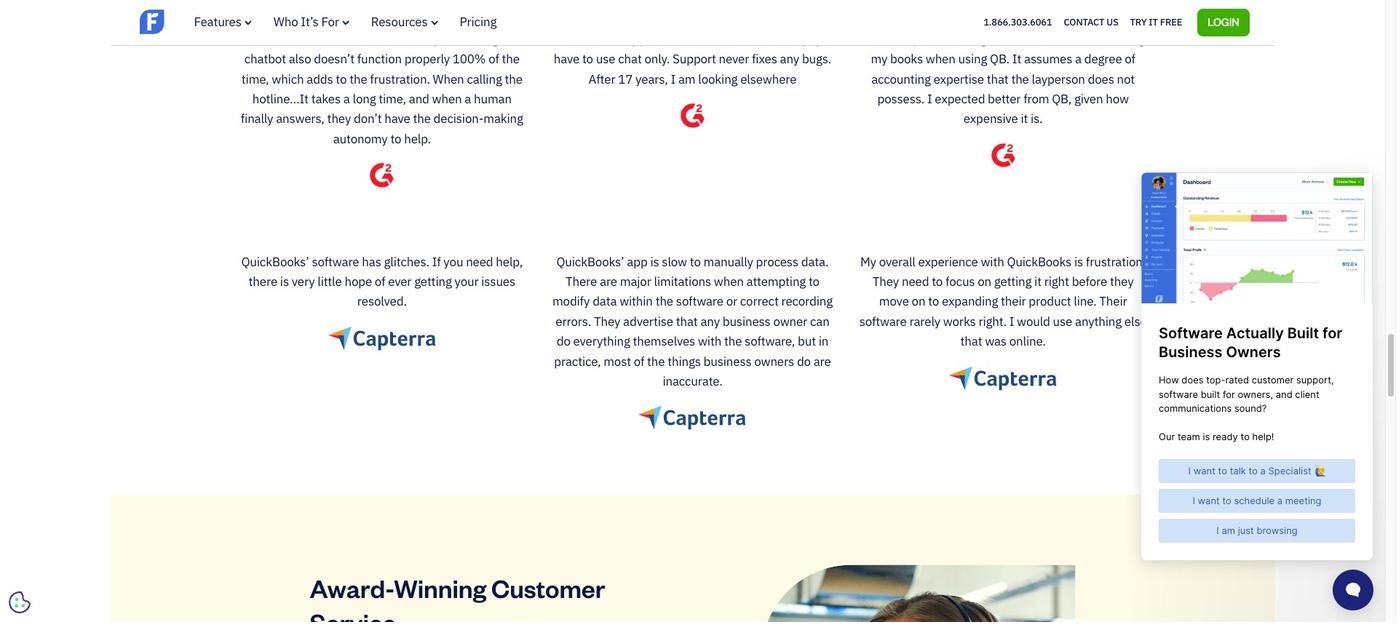 Task type: locate. For each thing, give the bounding box(es) containing it.
with
[[981, 254, 1005, 270], [698, 334, 722, 350]]

0 vertical spatial need
[[466, 254, 493, 270]]

of inside quickbooks' software has glitches. if you need help, there is very little hope of ever getting your issues resolved.
[[375, 274, 386, 290]]

i right possess.
[[928, 91, 933, 107]]

i right right. on the bottom right of page
[[1010, 314, 1015, 330]]

getting inside quickbooks' software has glitches. if you need help, there is very little hope of ever getting your issues resolved.
[[415, 274, 452, 290]]

the up long
[[350, 71, 367, 87]]

my
[[871, 51, 888, 67]]

using
[[959, 51, 988, 67]]

0 horizontal spatial do
[[557, 334, 571, 350]]

the up the support
[[677, 31, 695, 47]]

use up 'after'
[[596, 51, 616, 67]]

quickbooks' up 'after'
[[550, 31, 617, 47]]

0 horizontal spatial when
[[432, 91, 462, 107]]

1 horizontal spatial when
[[714, 274, 744, 290]]

1 vertical spatial when
[[432, 91, 462, 107]]

0 vertical spatial have
[[554, 51, 580, 67]]

1 vertical spatial they
[[594, 314, 621, 330]]

very
[[417, 31, 440, 47], [292, 274, 315, 290]]

practice,
[[554, 354, 601, 370]]

0 horizontal spatial very
[[292, 274, 315, 290]]

1 horizontal spatial getting
[[995, 274, 1032, 290]]

owners
[[755, 354, 795, 370]]

bugs.
[[802, 51, 832, 67]]

have up help.
[[385, 111, 410, 127]]

looking
[[699, 71, 738, 87]]

need down the overall
[[902, 274, 929, 290]]

software up little
[[312, 254, 359, 270]]

to left help.
[[391, 131, 402, 147]]

1 horizontal spatial use
[[1053, 314, 1073, 330]]

they up move
[[873, 274, 899, 290]]

the up "advertise"
[[656, 294, 674, 310]]

with up things
[[698, 334, 722, 350]]

getting inside my overall experience with quickbooks is frustration. they need to focus on getting it right before they move on to expanding their product line. their software rarely works right. i would use anything else that was online.
[[995, 274, 1032, 290]]

use inside my overall experience with quickbooks is frustration. they need to focus on getting it right before they move on to expanding their product line. their software rarely works right. i would use anything else that was online.
[[1053, 314, 1073, 330]]

of
[[489, 51, 499, 67], [1125, 51, 1136, 67], [375, 274, 386, 290], [634, 354, 645, 370]]

1 horizontal spatial on
[[978, 274, 992, 290]]

1 vertical spatial do
[[797, 354, 811, 370]]

0 horizontal spatial with
[[698, 334, 722, 350]]

service
[[364, 31, 402, 47]]

any
[[780, 51, 800, 67], [701, 314, 720, 330]]

quickbooks' up chatbot
[[239, 31, 307, 47]]

use
[[596, 51, 616, 67], [1053, 314, 1073, 330]]

do down but at the right bottom
[[797, 354, 811, 370]]

limitations
[[654, 274, 712, 290]]

0 horizontal spatial use
[[596, 51, 616, 67]]

2 horizontal spatial software
[[860, 314, 907, 330]]

are up data at the top left of the page
[[600, 274, 618, 290]]

support
[[620, 31, 662, 47]]

1 horizontal spatial software
[[676, 294, 724, 310]]

is inside quickbooks' support is the worst in the industry…you have to use chat only. support never fixes any bugs. after 17 years, i am looking elsewhere
[[665, 31, 674, 47]]

getting up the their
[[995, 274, 1032, 290]]

0 horizontal spatial any
[[701, 314, 720, 330]]

is inside the quickbooks' customer service is very frustrating. the chatbot also doesn't function properly 100% of the time, which adds to the frustration. when calling the hotline…it takes a long time, and when a human finally answers, they don't have the decision-making autonomy to help.
[[405, 31, 414, 47]]

0 vertical spatial frustration.
[[370, 71, 430, 87]]

in right but at the right bottom
[[819, 334, 829, 350]]

attempting
[[747, 274, 806, 290]]

i inside quickbooks' support is the worst in the industry…you have to use chat only. support never fixes any bugs. after 17 years, i am looking elsewhere
[[671, 71, 676, 87]]

on up rarely on the right bottom of the page
[[912, 294, 926, 310]]

1 vertical spatial use
[[1053, 314, 1073, 330]]

0 horizontal spatial in
[[731, 31, 740, 47]]

ever
[[388, 274, 412, 290]]

that down works
[[961, 334, 983, 350]]

1 vertical spatial very
[[292, 274, 315, 290]]

of down doing
[[1125, 51, 1136, 67]]

quickbooks' support is the worst in the industry…you have to use chat only. support never fixes any bugs. after 17 years, i am looking elsewhere
[[550, 31, 836, 87]]

of left "ever"
[[375, 274, 386, 290]]

if
[[432, 254, 441, 270]]

and
[[409, 91, 429, 107]]

is up the 'only.'
[[665, 31, 674, 47]]

0 vertical spatial software
[[312, 254, 359, 270]]

when
[[926, 51, 956, 67], [432, 91, 462, 107], [714, 274, 744, 290]]

any down industry…you
[[780, 51, 800, 67]]

dreaded
[[1067, 31, 1112, 47]]

how
[[1106, 91, 1129, 107]]

us
[[1107, 16, 1119, 28]]

software down move
[[860, 314, 907, 330]]

0 horizontal spatial frustration.
[[370, 71, 430, 87]]

0 horizontal spatial have
[[385, 111, 410, 127]]

up
[[907, 31, 921, 47]]

0 vertical spatial when
[[926, 51, 956, 67]]

2 vertical spatial when
[[714, 274, 744, 290]]

a up decision-
[[465, 91, 471, 107]]

to down the doesn't
[[336, 71, 347, 87]]

have
[[554, 51, 580, 67], [385, 111, 410, 127]]

very inside quickbooks' software has glitches. if you need help, there is very little hope of ever getting your issues resolved.
[[292, 274, 315, 290]]

to up 'after'
[[583, 51, 593, 67]]

chat
[[618, 51, 642, 67]]

service
[[310, 606, 396, 623]]

1 horizontal spatial they
[[1110, 274, 1134, 290]]

when down when
[[432, 91, 462, 107]]

need
[[466, 254, 493, 270], [902, 274, 929, 290]]

have left chat
[[554, 51, 580, 67]]

1 getting from the left
[[415, 274, 452, 290]]

they down takes
[[327, 111, 351, 127]]

software
[[312, 254, 359, 270], [676, 294, 724, 310], [860, 314, 907, 330]]

that inside quickbooks' app is slow to manually process data. there are major limitations when attempting to modify data within the software or correct recording errors. they advertise that any business owner can do everything themselves with the software, but in practice, most of the things business owners do are inaccurate.
[[676, 314, 698, 330]]

frustration. up the before
[[1086, 254, 1146, 270]]

1 vertical spatial it
[[1021, 111, 1028, 127]]

a
[[1076, 51, 1082, 67], [344, 91, 350, 107], [465, 91, 471, 107]]

which
[[272, 71, 304, 87]]

it
[[1149, 16, 1158, 28], [1021, 111, 1028, 127], [1035, 274, 1042, 290]]

or
[[727, 294, 738, 310]]

quickbooks' up there
[[557, 254, 625, 270]]

is right app
[[651, 254, 659, 270]]

1 horizontal spatial with
[[981, 254, 1005, 270]]

that up themselves
[[676, 314, 698, 330]]

2 horizontal spatial when
[[926, 51, 956, 67]]

when down abandoning
[[926, 51, 956, 67]]

long
[[353, 91, 376, 107]]

0 vertical spatial it
[[1149, 16, 1158, 28]]

expensive
[[964, 111, 1019, 127]]

0 horizontal spatial on
[[912, 294, 926, 310]]

that down qb.
[[987, 71, 1009, 87]]

when inside i ended up abandoning quickbooks. i dreaded doing my books when using qb. it assumes a degree of accounting expertise that the layperson does not possess. i expected better from qb, given how expensive it is.
[[926, 51, 956, 67]]

login link
[[1198, 9, 1250, 36]]

quickbooks' up the there
[[241, 254, 309, 270]]

1 horizontal spatial need
[[902, 274, 929, 290]]

2 vertical spatial it
[[1035, 274, 1042, 290]]

they inside quickbooks' app is slow to manually process data. there are major limitations when attempting to modify data within the software or correct recording errors. they advertise that any business owner can do everything themselves with the software, but in practice, most of the things business owners do are inaccurate.
[[594, 314, 621, 330]]

1 horizontal spatial have
[[554, 51, 580, 67]]

making
[[484, 111, 523, 127]]

on right focus on the top right
[[978, 274, 992, 290]]

when down manually
[[714, 274, 744, 290]]

time, down chatbot
[[242, 71, 269, 87]]

2 vertical spatial software
[[860, 314, 907, 330]]

1 horizontal spatial it
[[1035, 274, 1042, 290]]

do down errors.
[[557, 334, 571, 350]]

elsewhere
[[741, 71, 797, 87]]

0 vertical spatial that
[[987, 71, 1009, 87]]

the left software,
[[725, 334, 742, 350]]

have inside quickbooks' support is the worst in the industry…you have to use chat only. support never fixes any bugs. after 17 years, i am looking elsewhere
[[554, 51, 580, 67]]

is inside quickbooks' software has glitches. if you need help, there is very little hope of ever getting your issues resolved.
[[280, 274, 289, 290]]

1 horizontal spatial that
[[961, 334, 983, 350]]

1 vertical spatial on
[[912, 294, 926, 310]]

support
[[673, 51, 716, 67]]

their
[[1001, 294, 1026, 310]]

0 vertical spatial do
[[557, 334, 571, 350]]

worst
[[697, 31, 728, 47]]

industry…you
[[764, 31, 836, 47]]

i left "am"
[[671, 71, 676, 87]]

0 vertical spatial time,
[[242, 71, 269, 87]]

quickbooks' inside quickbooks' software has glitches. if you need help, there is very little hope of ever getting your issues resolved.
[[241, 254, 309, 270]]

0 horizontal spatial software
[[312, 254, 359, 270]]

they up their
[[1110, 274, 1134, 290]]

1 vertical spatial are
[[814, 354, 831, 370]]

software inside my overall experience with quickbooks is frustration. they need to focus on getting it right before they move on to expanding their product line. their software rarely works right. i would use anything else that was online.
[[860, 314, 907, 330]]

very left little
[[292, 274, 315, 290]]

use down the product
[[1053, 314, 1073, 330]]

in
[[731, 31, 740, 47], [819, 334, 829, 350]]

owner
[[774, 314, 808, 330]]

need up the your
[[466, 254, 493, 270]]

with right experience
[[981, 254, 1005, 270]]

it left is.
[[1021, 111, 1028, 127]]

frustration. up and
[[370, 71, 430, 87]]

it left right
[[1035, 274, 1042, 290]]

1 vertical spatial in
[[819, 334, 829, 350]]

qb,
[[1052, 91, 1072, 107]]

2 vertical spatial that
[[961, 334, 983, 350]]

very up 'properly' at the top left
[[417, 31, 440, 47]]

that inside my overall experience with quickbooks is frustration. they need to focus on getting it right before they move on to expanding their product line. their software rarely works right. i would use anything else that was online.
[[961, 334, 983, 350]]

of up calling
[[489, 51, 499, 67]]

17
[[618, 71, 633, 87]]

the inside i ended up abandoning quickbooks. i dreaded doing my books when using qb. it assumes a degree of accounting expertise that the layperson does not possess. i expected better from qb, given how expensive it is.
[[1012, 71, 1030, 87]]

1 vertical spatial that
[[676, 314, 698, 330]]

1 vertical spatial they
[[1110, 274, 1134, 290]]

is right the there
[[280, 274, 289, 290]]

little
[[318, 274, 342, 290]]

fixes
[[752, 51, 778, 67]]

0 vertical spatial very
[[417, 31, 440, 47]]

award-winning customer service
[[310, 573, 605, 623]]

to up rarely on the right bottom of the page
[[929, 294, 940, 310]]

most
[[604, 354, 631, 370]]

they inside my overall experience with quickbooks is frustration. they need to focus on getting it right before they move on to expanding their product line. their software rarely works right. i would use anything else that was online.
[[1110, 274, 1134, 290]]

with inside my overall experience with quickbooks is frustration. they need to focus on getting it right before they move on to expanding their product line. their software rarely works right. i would use anything else that was online.
[[981, 254, 1005, 270]]

when
[[433, 71, 464, 87]]

getting down if
[[415, 274, 452, 290]]

is up the before
[[1075, 254, 1084, 270]]

issues
[[482, 274, 516, 290]]

1 horizontal spatial are
[[814, 354, 831, 370]]

frustration. inside the quickbooks' customer service is very frustrating. the chatbot also doesn't function properly 100% of the time, which adds to the frustration. when calling the hotline…it takes a long time, and when a human finally answers, they don't have the decision-making autonomy to help.
[[370, 71, 430, 87]]

a down the dreaded
[[1076, 51, 1082, 67]]

is down resources "link"
[[405, 31, 414, 47]]

have inside the quickbooks' customer service is very frustrating. the chatbot also doesn't function properly 100% of the time, which adds to the frustration. when calling the hotline…it takes a long time, and when a human finally answers, they don't have the decision-making autonomy to help.
[[385, 111, 410, 127]]

any up things
[[701, 314, 720, 330]]

in up never
[[731, 31, 740, 47]]

focus
[[946, 274, 975, 290]]

1 vertical spatial need
[[902, 274, 929, 290]]

0 vertical spatial use
[[596, 51, 616, 67]]

a left long
[[344, 91, 350, 107]]

2 horizontal spatial a
[[1076, 51, 1082, 67]]

they
[[873, 274, 899, 290], [594, 314, 621, 330]]

1 vertical spatial with
[[698, 334, 722, 350]]

1 horizontal spatial frustration.
[[1086, 254, 1146, 270]]

it right try on the top
[[1149, 16, 1158, 28]]

pricing link
[[460, 14, 497, 30]]

are down but at the right bottom
[[814, 354, 831, 370]]

0 horizontal spatial a
[[344, 91, 350, 107]]

in inside quickbooks' support is the worst in the industry…you have to use chat only. support never fixes any bugs. after 17 years, i am looking elsewhere
[[731, 31, 740, 47]]

1 vertical spatial any
[[701, 314, 720, 330]]

assumes
[[1025, 51, 1073, 67]]

software inside quickbooks' app is slow to manually process data. there are major limitations when attempting to modify data within the software or correct recording errors. they advertise that any business owner can do everything themselves with the software, but in practice, most of the things business owners do are inaccurate.
[[676, 294, 724, 310]]

2 getting from the left
[[995, 274, 1032, 290]]

move
[[880, 294, 909, 310]]

time, left and
[[379, 91, 406, 107]]

properly
[[405, 51, 450, 67]]

software down limitations on the top of the page
[[676, 294, 724, 310]]

1 vertical spatial time,
[[379, 91, 406, 107]]

login
[[1208, 15, 1240, 28]]

the
[[677, 31, 695, 47], [743, 31, 761, 47], [502, 51, 520, 67], [350, 71, 367, 87], [505, 71, 523, 87], [1012, 71, 1030, 87], [413, 111, 431, 127], [656, 294, 674, 310], [725, 334, 742, 350], [647, 354, 665, 370]]

of right most
[[634, 354, 645, 370]]

0 horizontal spatial that
[[676, 314, 698, 330]]

takes
[[311, 91, 341, 107]]

0 vertical spatial are
[[600, 274, 618, 290]]

1 horizontal spatial a
[[465, 91, 471, 107]]

1 horizontal spatial in
[[819, 334, 829, 350]]

1 horizontal spatial very
[[417, 31, 440, 47]]

customer
[[309, 31, 361, 47]]

0 vertical spatial in
[[731, 31, 740, 47]]

rarely
[[910, 314, 941, 330]]

0 horizontal spatial getting
[[415, 274, 452, 290]]

quickbooks' inside quickbooks' support is the worst in the industry…you have to use chat only. support never fixes any bugs. after 17 years, i am looking elsewhere
[[550, 31, 617, 47]]

process
[[756, 254, 799, 270]]

1 horizontal spatial they
[[873, 274, 899, 290]]

quickbooks' inside the quickbooks' customer service is very frustrating. the chatbot also doesn't function properly 100% of the time, which adds to the frustration. when calling the hotline…it takes a long time, and when a human finally answers, they don't have the decision-making autonomy to help.
[[239, 31, 307, 47]]

2 horizontal spatial that
[[987, 71, 1009, 87]]

0 vertical spatial with
[[981, 254, 1005, 270]]

that
[[987, 71, 1009, 87], [676, 314, 698, 330], [961, 334, 983, 350]]

in inside quickbooks' app is slow to manually process data. there are major limitations when attempting to modify data within the software or correct recording errors. they advertise that any business owner can do everything themselves with the software, but in practice, most of the things business owners do are inaccurate.
[[819, 334, 829, 350]]

they down data at the top left of the page
[[594, 314, 621, 330]]

quickbooks' for also
[[239, 31, 307, 47]]

are
[[600, 274, 618, 290], [814, 354, 831, 370]]

the down it
[[1012, 71, 1030, 87]]

1 vertical spatial frustration.
[[1086, 254, 1146, 270]]

resolved.
[[357, 294, 407, 310]]

0 horizontal spatial need
[[466, 254, 493, 270]]

quickbooks' inside quickbooks' app is slow to manually process data. there are major limitations when attempting to modify data within the software or correct recording errors. they advertise that any business owner can do everything themselves with the software, but in practice, most of the things business owners do are inaccurate.
[[557, 254, 625, 270]]

business down correct
[[723, 314, 771, 330]]

with inside quickbooks' app is slow to manually process data. there are major limitations when attempting to modify data within the software or correct recording errors. they advertise that any business owner can do everything themselves with the software, but in practice, most of the things business owners do are inaccurate.
[[698, 334, 722, 350]]

answers,
[[276, 111, 325, 127]]

frustration. inside my overall experience with quickbooks is frustration. they need to focus on getting it right before they move on to expanding their product line. their software rarely works right. i would use anything else that was online.
[[1086, 254, 1146, 270]]

0 horizontal spatial they
[[327, 111, 351, 127]]

1 vertical spatial software
[[676, 294, 724, 310]]

0 vertical spatial they
[[327, 111, 351, 127]]

to inside quickbooks' support is the worst in the industry…you have to use chat only. support never fixes any bugs. after 17 years, i am looking elsewhere
[[583, 51, 593, 67]]

1 horizontal spatial any
[[780, 51, 800, 67]]

0 vertical spatial they
[[873, 274, 899, 290]]

of inside the quickbooks' customer service is very frustrating. the chatbot also doesn't function properly 100% of the time, which adds to the frustration. when calling the hotline…it takes a long time, and when a human finally answers, they don't have the decision-making autonomy to help.
[[489, 51, 499, 67]]

the
[[505, 31, 526, 47]]

quickbooks' app is slow to manually process data. there are major limitations when attempting to modify data within the software or correct recording errors. they advertise that any business owner can do everything themselves with the software, but in practice, most of the things business owners do are inaccurate.
[[553, 254, 833, 390]]

business up inaccurate.
[[704, 354, 752, 370]]

0 vertical spatial any
[[780, 51, 800, 67]]

0 horizontal spatial they
[[594, 314, 621, 330]]

quickbooks.
[[990, 31, 1057, 47]]

0 horizontal spatial it
[[1021, 111, 1028, 127]]

1 vertical spatial business
[[704, 354, 752, 370]]

right.
[[979, 314, 1007, 330]]

1 vertical spatial have
[[385, 111, 410, 127]]



Task type: vqa. For each thing, say whether or not it's contained in the screenshot.
Star Rating image associated with daily
no



Task type: describe. For each thing, give the bounding box(es) containing it.
when inside quickbooks' app is slow to manually process data. there are major limitations when attempting to modify data within the software or correct recording errors. they advertise that any business owner can do everything themselves with the software, but in practice, most of the things business owners do are inaccurate.
[[714, 274, 744, 290]]

that inside i ended up abandoning quickbooks. i dreaded doing my books when using qb. it assumes a degree of accounting expertise that the layperson does not possess. i expected better from qb, given how expensive it is.
[[987, 71, 1009, 87]]

their
[[1100, 294, 1128, 310]]

try it free
[[1131, 16, 1183, 28]]

who it's for link
[[274, 14, 349, 30]]

contact
[[1064, 16, 1105, 28]]

cookie preferences image
[[9, 592, 31, 614]]

who it's for
[[274, 14, 339, 30]]

within
[[620, 294, 653, 310]]

i left ended
[[862, 31, 867, 47]]

help.
[[404, 131, 431, 147]]

does
[[1088, 71, 1115, 87]]

of inside quickbooks' app is slow to manually process data. there are major limitations when attempting to modify data within the software or correct recording errors. they advertise that any business owner can do everything themselves with the software, but in practice, most of the things business owners do are inaccurate.
[[634, 354, 645, 370]]

the down the "the"
[[502, 51, 520, 67]]

the down and
[[413, 111, 431, 127]]

hotline…it
[[253, 91, 309, 107]]

layperson
[[1032, 71, 1086, 87]]

quickbooks' for there
[[241, 254, 309, 270]]

major
[[620, 274, 652, 290]]

it's
[[301, 14, 319, 30]]

very inside the quickbooks' customer service is very frustrating. the chatbot also doesn't function properly 100% of the time, which adds to the frustration. when calling the hotline…it takes a long time, and when a human finally answers, they don't have the decision-making autonomy to help.
[[417, 31, 440, 47]]

errors.
[[556, 314, 591, 330]]

resources
[[371, 14, 428, 30]]

line.
[[1074, 294, 1097, 310]]

slow
[[662, 254, 687, 270]]

online.
[[1010, 334, 1046, 350]]

function
[[357, 51, 402, 67]]

freshbooks logo image
[[139, 8, 252, 36]]

doing
[[1115, 31, 1145, 47]]

to down experience
[[932, 274, 943, 290]]

1.866.303.6061 link
[[984, 16, 1053, 28]]

when inside the quickbooks' customer service is very frustrating. the chatbot also doesn't function properly 100% of the time, which adds to the frustration. when calling the hotline…it takes a long time, and when a human finally answers, they don't have the decision-making autonomy to help.
[[432, 91, 462, 107]]

the up "fixes"
[[743, 31, 761, 47]]

of inside i ended up abandoning quickbooks. i dreaded doing my books when using qb. it assumes a degree of accounting expertise that the layperson does not possess. i expected better from qb, given how expensive it is.
[[1125, 51, 1136, 67]]

software inside quickbooks' software has glitches. if you need help, there is very little hope of ever getting your issues resolved.
[[312, 254, 359, 270]]

contact us
[[1064, 16, 1119, 28]]

autonomy
[[333, 131, 388, 147]]

from
[[1024, 91, 1050, 107]]

it
[[1013, 51, 1022, 67]]

can
[[811, 314, 830, 330]]

inaccurate.
[[663, 374, 723, 390]]

quickbooks' customer service is very frustrating. the chatbot also doesn't function properly 100% of the time, which adds to the frustration. when calling the hotline…it takes a long time, and when a human finally answers, they don't have the decision-making autonomy to help.
[[239, 31, 526, 147]]

cookie consent banner dialog
[[11, 443, 229, 612]]

else
[[1125, 314, 1147, 330]]

ended
[[870, 31, 904, 47]]

help,
[[496, 254, 523, 270]]

advertise
[[623, 314, 674, 330]]

quickbooks' for have
[[550, 31, 617, 47]]

need inside my overall experience with quickbooks is frustration. they need to focus on getting it right before they move on to expanding their product line. their software rarely works right. i would use anything else that was online.
[[902, 274, 929, 290]]

never
[[719, 51, 750, 67]]

winning
[[394, 573, 487, 605]]

1 horizontal spatial do
[[797, 354, 811, 370]]

decision-
[[434, 111, 484, 127]]

there
[[249, 274, 277, 290]]

correct
[[740, 294, 779, 310]]

contact us link
[[1064, 13, 1119, 32]]

to right slow
[[690, 254, 701, 270]]

doesn't
[[314, 51, 355, 67]]

quickbooks' software has glitches. if you need help, there is very little hope of ever getting your issues resolved.
[[241, 254, 523, 310]]

frustrating.
[[442, 31, 502, 47]]

1.866.303.6061
[[984, 16, 1053, 28]]

also
[[289, 51, 311, 67]]

a inside i ended up abandoning quickbooks. i dreaded doing my books when using qb. it assumes a degree of accounting expertise that the layperson does not possess. i expected better from qb, given how expensive it is.
[[1076, 51, 1082, 67]]

it inside my overall experience with quickbooks is frustration. they need to focus on getting it right before they move on to expanding their product line. their software rarely works right. i would use anything else that was online.
[[1035, 274, 1042, 290]]

need inside quickbooks' software has glitches. if you need help, there is very little hope of ever getting your issues resolved.
[[466, 254, 493, 270]]

0 vertical spatial business
[[723, 314, 771, 330]]

right
[[1045, 274, 1070, 290]]

pricing
[[460, 14, 497, 30]]

modify
[[553, 294, 590, 310]]

not
[[1118, 71, 1135, 87]]

software,
[[745, 334, 795, 350]]

it inside i ended up abandoning quickbooks. i dreaded doing my books when using qb. it assumes a degree of accounting expertise that the layperson does not possess. i expected better from qb, given how expensive it is.
[[1021, 111, 1028, 127]]

any inside quickbooks' support is the worst in the industry…you have to use chat only. support never fixes any bugs. after 17 years, i am looking elsewhere
[[780, 51, 800, 67]]

expected
[[935, 91, 986, 107]]

use inside quickbooks' support is the worst in the industry…you have to use chat only. support never fixes any bugs. after 17 years, i am looking elsewhere
[[596, 51, 616, 67]]

i up assumes
[[1060, 31, 1064, 47]]

for
[[322, 14, 339, 30]]

award-winning customer support image
[[740, 565, 1076, 623]]

themselves
[[633, 334, 696, 350]]

you
[[444, 254, 463, 270]]

glitches.
[[384, 254, 430, 270]]

they inside my overall experience with quickbooks is frustration. they need to focus on getting it right before they move on to expanding their product line. their software rarely works right. i would use anything else that was online.
[[873, 274, 899, 290]]

everything
[[573, 334, 630, 350]]

abandoning
[[923, 31, 987, 47]]

any inside quickbooks' app is slow to manually process data. there are major limitations when attempting to modify data within the software or correct recording errors. they advertise that any business owner can do everything themselves with the software, but in practice, most of the things business owners do are inaccurate.
[[701, 314, 720, 330]]

the up "human"
[[505, 71, 523, 87]]

0 horizontal spatial time,
[[242, 71, 269, 87]]

is inside quickbooks' app is slow to manually process data. there are major limitations when attempting to modify data within the software or correct recording errors. they advertise that any business owner can do everything themselves with the software, but in practice, most of the things business owners do are inaccurate.
[[651, 254, 659, 270]]

they inside the quickbooks' customer service is very frustrating. the chatbot also doesn't function properly 100% of the time, which adds to the frustration. when calling the hotline…it takes a long time, and when a human finally answers, they don't have the decision-making autonomy to help.
[[327, 111, 351, 127]]

quickbooks' for there
[[557, 254, 625, 270]]

things
[[668, 354, 701, 370]]

qb.
[[990, 51, 1010, 67]]

after
[[589, 71, 616, 87]]

to down data.
[[809, 274, 820, 290]]

i inside my overall experience with quickbooks is frustration. they need to focus on getting it right before they move on to expanding their product line. their software rarely works right. i would use anything else that was online.
[[1010, 314, 1015, 330]]

0 vertical spatial on
[[978, 274, 992, 290]]

your
[[455, 274, 479, 290]]

but
[[798, 334, 816, 350]]

2 horizontal spatial it
[[1149, 16, 1158, 28]]

finally
[[241, 111, 273, 127]]

overall
[[880, 254, 916, 270]]

would
[[1017, 314, 1051, 330]]

books
[[891, 51, 923, 67]]

free
[[1161, 16, 1183, 28]]

quickbooks
[[1007, 254, 1072, 270]]

am
[[679, 71, 696, 87]]

experience
[[919, 254, 979, 270]]

anything
[[1076, 314, 1122, 330]]

product
[[1029, 294, 1072, 310]]

only.
[[645, 51, 670, 67]]

accounting
[[872, 71, 931, 87]]

customer
[[492, 573, 605, 605]]

better
[[988, 91, 1021, 107]]

given
[[1075, 91, 1104, 107]]

was
[[986, 334, 1007, 350]]

don't
[[354, 111, 382, 127]]

features
[[194, 14, 242, 30]]

the down themselves
[[647, 354, 665, 370]]

0 horizontal spatial are
[[600, 274, 618, 290]]

1 horizontal spatial time,
[[379, 91, 406, 107]]

resources link
[[371, 14, 438, 30]]

i ended up abandoning quickbooks. i dreaded doing my books when using qb. it assumes a degree of accounting expertise that the layperson does not possess. i expected better from qb, given how expensive it is.
[[862, 31, 1145, 127]]

is inside my overall experience with quickbooks is frustration. they need to focus on getting it right before they move on to expanding their product line. their software rarely works right. i would use anything else that was online.
[[1075, 254, 1084, 270]]

my overall experience with quickbooks is frustration. they need to focus on getting it right before they move on to expanding their product line. their software rarely works right. i would use anything else that was online.
[[860, 254, 1147, 350]]



